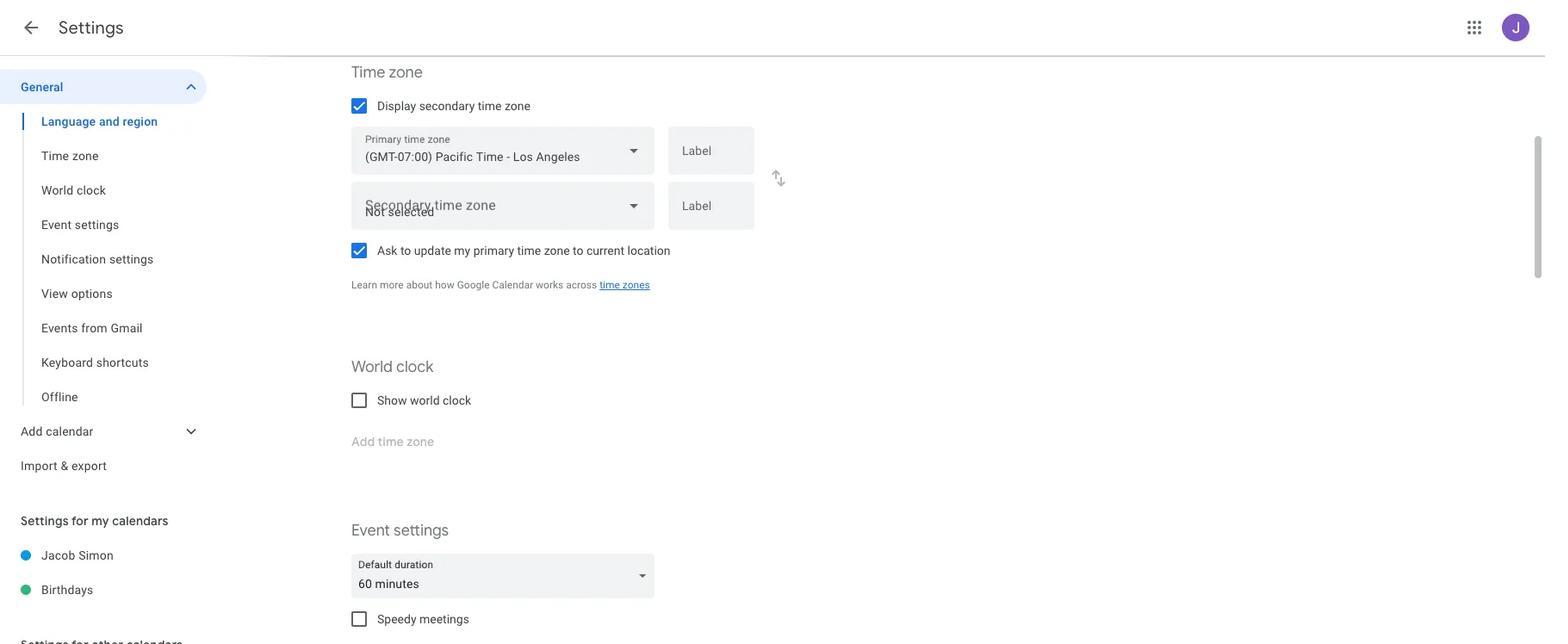 Task type: describe. For each thing, give the bounding box(es) containing it.
how
[[435, 279, 455, 291]]

display
[[377, 99, 416, 113]]

notification settings
[[41, 252, 154, 266]]

ask
[[377, 244, 398, 258]]

primary
[[474, 244, 514, 258]]

clock inside group
[[77, 184, 106, 197]]

export
[[72, 459, 107, 473]]

0 horizontal spatial my
[[92, 514, 109, 529]]

zone up works
[[544, 244, 570, 258]]

learn
[[352, 279, 377, 291]]

show
[[377, 394, 407, 408]]

Label for primary time zone. text field
[[682, 145, 741, 169]]

add
[[21, 425, 43, 439]]

1 to from the left
[[401, 244, 411, 258]]

go back image
[[21, 17, 41, 38]]

ask to update my primary time zone to current location
[[377, 244, 671, 258]]

from
[[81, 321, 108, 335]]

settings heading
[[59, 17, 124, 39]]

language
[[41, 115, 96, 128]]

view
[[41, 287, 68, 301]]

calendars
[[112, 514, 169, 529]]

birthdays link
[[41, 573, 207, 607]]

import
[[21, 459, 58, 473]]

settings for settings for my calendars
[[21, 514, 69, 529]]

settings for settings
[[59, 17, 124, 39]]

2 horizontal spatial time
[[600, 279, 620, 291]]

1 vertical spatial world clock
[[352, 358, 434, 377]]

general tree item
[[0, 70, 207, 104]]

gmail
[[111, 321, 143, 335]]

works
[[536, 279, 564, 291]]

group containing language and region
[[0, 104, 207, 414]]

world inside group
[[41, 184, 73, 197]]

birthdays tree item
[[0, 573, 207, 607]]

1 horizontal spatial clock
[[396, 358, 434, 377]]

google
[[457, 279, 490, 291]]

2 horizontal spatial clock
[[443, 394, 471, 408]]

world clock inside group
[[41, 184, 106, 197]]

event settings inside group
[[41, 218, 119, 232]]

simon
[[79, 549, 114, 563]]

1 vertical spatial settings
[[109, 252, 154, 266]]

meetings
[[420, 613, 469, 626]]

settings for my calendars
[[21, 514, 169, 529]]

0 vertical spatial settings
[[75, 218, 119, 232]]

jacob simon
[[41, 549, 114, 563]]

display secondary time zone
[[377, 99, 531, 113]]

calendar
[[492, 279, 533, 291]]

keyboard shortcuts
[[41, 356, 149, 370]]



Task type: locate. For each thing, give the bounding box(es) containing it.
world
[[410, 394, 440, 408]]

1 horizontal spatial time zone
[[352, 63, 423, 83]]

to left current
[[573, 244, 584, 258]]

time down language
[[41, 149, 69, 163]]

time zone down language
[[41, 149, 99, 163]]

2 vertical spatial clock
[[443, 394, 471, 408]]

2 vertical spatial settings
[[394, 521, 449, 541]]

to right ask
[[401, 244, 411, 258]]

1 horizontal spatial time
[[352, 63, 385, 83]]

my right the "for"
[[92, 514, 109, 529]]

general
[[21, 80, 63, 94]]

1 vertical spatial time
[[41, 149, 69, 163]]

add calendar
[[21, 425, 94, 439]]

Label for secondary time zone. text field
[[682, 200, 741, 224]]

None field
[[352, 127, 655, 175], [352, 182, 655, 230], [352, 554, 662, 599], [352, 127, 655, 175], [352, 182, 655, 230], [352, 554, 662, 599]]

1 horizontal spatial to
[[573, 244, 584, 258]]

keyboard
[[41, 356, 93, 370]]

clock right world at the left
[[443, 394, 471, 408]]

time right primary
[[517, 244, 541, 258]]

language and region
[[41, 115, 158, 128]]

update
[[414, 244, 451, 258]]

0 vertical spatial event settings
[[41, 218, 119, 232]]

1 vertical spatial event settings
[[352, 521, 449, 541]]

more
[[380, 279, 404, 291]]

event inside group
[[41, 218, 72, 232]]

import & export
[[21, 459, 107, 473]]

0 horizontal spatial clock
[[77, 184, 106, 197]]

world
[[41, 184, 73, 197], [352, 358, 393, 377]]

1 vertical spatial settings
[[21, 514, 69, 529]]

1 vertical spatial event
[[352, 521, 390, 541]]

world clock
[[41, 184, 106, 197], [352, 358, 434, 377]]

region
[[123, 115, 158, 128]]

1 horizontal spatial my
[[454, 244, 471, 258]]

settings left the "for"
[[21, 514, 69, 529]]

1 vertical spatial my
[[92, 514, 109, 529]]

time zone
[[352, 63, 423, 83], [41, 149, 99, 163]]

0 vertical spatial time
[[352, 63, 385, 83]]

group
[[0, 104, 207, 414]]

0 vertical spatial event
[[41, 218, 72, 232]]

1 horizontal spatial world
[[352, 358, 393, 377]]

settings right go back image
[[59, 17, 124, 39]]

zone
[[389, 63, 423, 83], [505, 99, 531, 113], [72, 149, 99, 163], [544, 244, 570, 258]]

0 vertical spatial world
[[41, 184, 73, 197]]

offline
[[41, 390, 78, 404]]

0 horizontal spatial time
[[41, 149, 69, 163]]

0 vertical spatial time
[[478, 99, 502, 113]]

zone right secondary
[[505, 99, 531, 113]]

settings
[[59, 17, 124, 39], [21, 514, 69, 529]]

world down language
[[41, 184, 73, 197]]

my
[[454, 244, 471, 258], [92, 514, 109, 529]]

time inside group
[[41, 149, 69, 163]]

0 horizontal spatial world clock
[[41, 184, 106, 197]]

zone up display
[[389, 63, 423, 83]]

world up the show
[[352, 358, 393, 377]]

clock up the show world clock
[[396, 358, 434, 377]]

time up display
[[352, 63, 385, 83]]

view options
[[41, 287, 113, 301]]

settings
[[75, 218, 119, 232], [109, 252, 154, 266], [394, 521, 449, 541]]

time zone inside group
[[41, 149, 99, 163]]

secondary
[[419, 99, 475, 113]]

show world clock
[[377, 394, 471, 408]]

event settings
[[41, 218, 119, 232], [352, 521, 449, 541]]

zone down language and region
[[72, 149, 99, 163]]

events
[[41, 321, 78, 335]]

world clock up the show
[[352, 358, 434, 377]]

2 to from the left
[[573, 244, 584, 258]]

shortcuts
[[96, 356, 149, 370]]

jacob
[[41, 549, 75, 563]]

time right secondary
[[478, 99, 502, 113]]

time left zones on the top left
[[600, 279, 620, 291]]

&
[[61, 459, 68, 473]]

0 vertical spatial clock
[[77, 184, 106, 197]]

1 vertical spatial time zone
[[41, 149, 99, 163]]

time
[[478, 99, 502, 113], [517, 244, 541, 258], [600, 279, 620, 291]]

location
[[628, 244, 671, 258]]

tree
[[0, 70, 207, 483]]

events from gmail
[[41, 321, 143, 335]]

0 horizontal spatial time zone
[[41, 149, 99, 163]]

time
[[352, 63, 385, 83], [41, 149, 69, 163]]

event
[[41, 218, 72, 232], [352, 521, 390, 541]]

0 horizontal spatial world
[[41, 184, 73, 197]]

for
[[71, 514, 89, 529]]

1 horizontal spatial event
[[352, 521, 390, 541]]

zone inside group
[[72, 149, 99, 163]]

calendar
[[46, 425, 94, 439]]

speedy
[[377, 613, 417, 626]]

time zones link
[[600, 279, 650, 291]]

current
[[587, 244, 625, 258]]

zones
[[623, 279, 650, 291]]

0 vertical spatial settings
[[59, 17, 124, 39]]

0 horizontal spatial time
[[478, 99, 502, 113]]

0 vertical spatial time zone
[[352, 63, 423, 83]]

0 vertical spatial my
[[454, 244, 471, 258]]

1 horizontal spatial time
[[517, 244, 541, 258]]

1 vertical spatial world
[[352, 358, 393, 377]]

clock up 'notification settings'
[[77, 184, 106, 197]]

time zone up display
[[352, 63, 423, 83]]

and
[[99, 115, 120, 128]]

1 horizontal spatial event settings
[[352, 521, 449, 541]]

1 vertical spatial clock
[[396, 358, 434, 377]]

my right update
[[454, 244, 471, 258]]

birthdays
[[41, 583, 94, 597]]

1 horizontal spatial world clock
[[352, 358, 434, 377]]

across
[[566, 279, 597, 291]]

learn more about how google calendar works across time zones
[[352, 279, 650, 291]]

about
[[406, 279, 433, 291]]

0 horizontal spatial to
[[401, 244, 411, 258]]

speedy meetings
[[377, 613, 469, 626]]

0 horizontal spatial event settings
[[41, 218, 119, 232]]

1 vertical spatial time
[[517, 244, 541, 258]]

options
[[71, 287, 113, 301]]

clock
[[77, 184, 106, 197], [396, 358, 434, 377], [443, 394, 471, 408]]

to
[[401, 244, 411, 258], [573, 244, 584, 258]]

world clock up "notification"
[[41, 184, 106, 197]]

settings for my calendars tree
[[0, 539, 207, 607]]

2 vertical spatial time
[[600, 279, 620, 291]]

notification
[[41, 252, 106, 266]]

0 horizontal spatial event
[[41, 218, 72, 232]]

jacob simon tree item
[[0, 539, 207, 573]]

tree containing general
[[0, 70, 207, 483]]

0 vertical spatial world clock
[[41, 184, 106, 197]]



Task type: vqa. For each thing, say whether or not it's contained in the screenshot.
11
no



